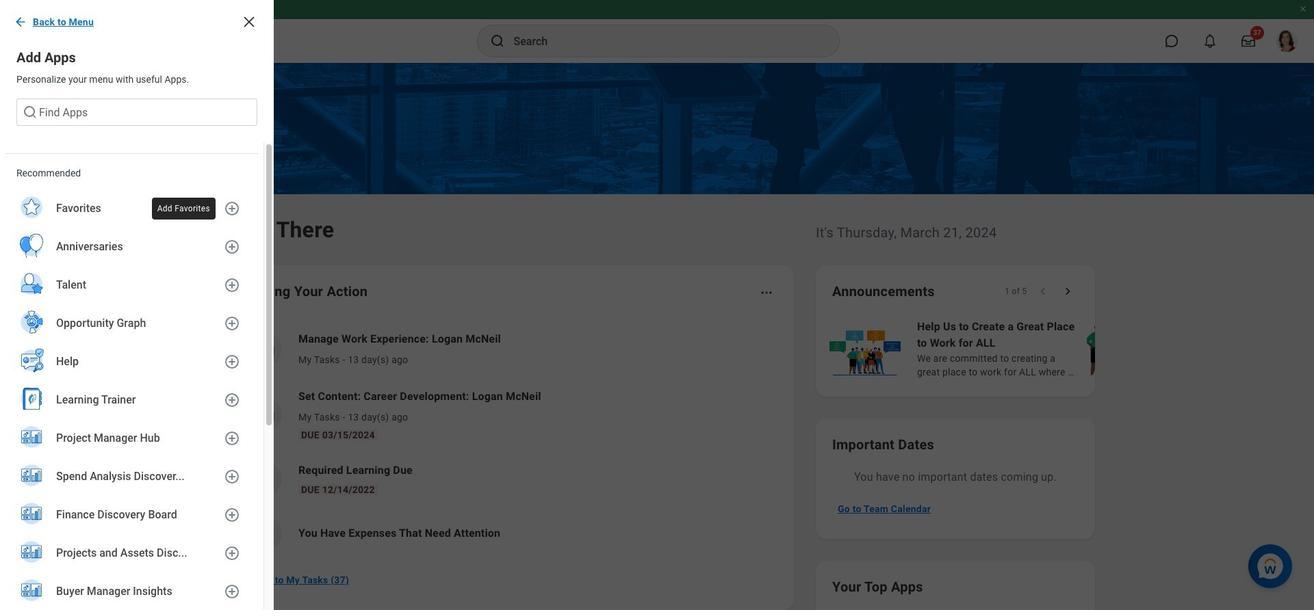 Task type: describe. For each thing, give the bounding box(es) containing it.
2 plus circle image from the top
[[224, 239, 240, 255]]

3 plus circle image from the top
[[224, 354, 240, 370]]

arrow left image
[[14, 15, 27, 29]]

inbox large image
[[1242, 34, 1255, 48]]

3 plus circle image from the top
[[224, 392, 240, 409]]

2 plus circle image from the top
[[224, 316, 240, 332]]

dashboard expenses image
[[255, 524, 276, 544]]

profile logan mcneil element
[[1268, 26, 1306, 56]]

search image inside the global navigation dialog
[[22, 104, 38, 120]]

chevron right small image
[[1061, 285, 1075, 298]]

book open image
[[255, 469, 276, 489]]

chevron left small image
[[1036, 285, 1050, 298]]

5 plus circle image from the top
[[224, 507, 240, 524]]

list inside the global navigation dialog
[[0, 190, 263, 610]]

global navigation dialog
[[0, 0, 274, 610]]



Task type: vqa. For each thing, say whether or not it's contained in the screenshot.
My Applications
no



Task type: locate. For each thing, give the bounding box(es) containing it.
x image
[[241, 14, 257, 30]]

0 horizontal spatial search image
[[22, 104, 38, 120]]

Search field
[[16, 99, 257, 126]]

6 plus circle image from the top
[[224, 545, 240, 562]]

0 vertical spatial inbox image
[[255, 339, 276, 359]]

1 vertical spatial inbox image
[[255, 404, 276, 425]]

1 horizontal spatial search image
[[489, 33, 505, 49]]

1 plus circle image from the top
[[224, 277, 240, 294]]

5 plus circle image from the top
[[224, 584, 240, 600]]

4 plus circle image from the top
[[224, 430, 240, 447]]

status
[[1004, 286, 1027, 297]]

close environment banner image
[[1299, 5, 1307, 13]]

1 inbox image from the top
[[255, 339, 276, 359]]

plus circle image
[[224, 277, 240, 294], [224, 316, 240, 332], [224, 392, 240, 409], [224, 430, 240, 447], [224, 507, 240, 524], [224, 545, 240, 562]]

banner
[[0, 0, 1314, 63]]

plus circle image
[[224, 201, 240, 217], [224, 239, 240, 255], [224, 354, 240, 370], [224, 469, 240, 485], [224, 584, 240, 600]]

list
[[0, 190, 263, 610], [827, 318, 1314, 381], [235, 320, 777, 561]]

1 plus circle image from the top
[[224, 201, 240, 217]]

4 plus circle image from the top
[[224, 469, 240, 485]]

search image
[[489, 33, 505, 49], [22, 104, 38, 120]]

2 inbox image from the top
[[255, 404, 276, 425]]

main content
[[0, 63, 1314, 610]]

inbox image
[[255, 339, 276, 359], [255, 404, 276, 425]]

1 vertical spatial search image
[[22, 104, 38, 120]]

0 vertical spatial search image
[[489, 33, 505, 49]]

notifications large image
[[1203, 34, 1217, 48]]



